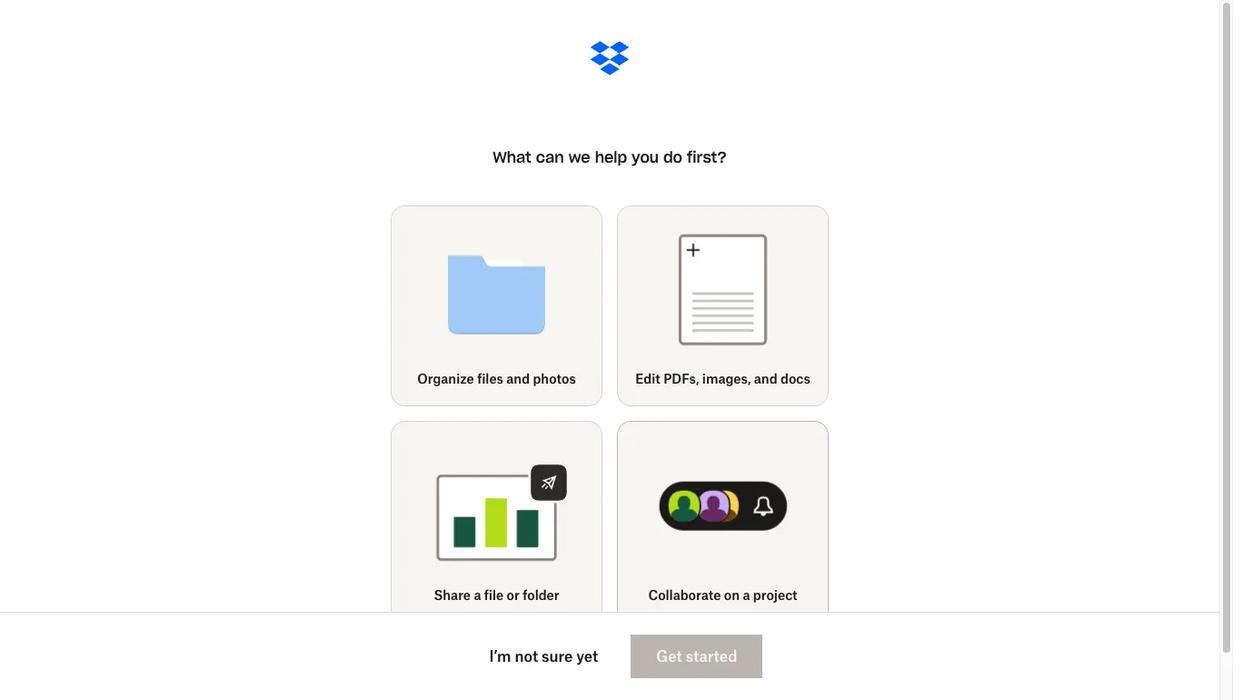 Task type: locate. For each thing, give the bounding box(es) containing it.
1 a from the left
[[474, 587, 481, 602]]

or inside share files with anyone and control edit or view access.
[[777, 368, 787, 381]]

you
[[632, 148, 659, 166]]

2 horizontal spatial on
[[724, 587, 740, 602]]

1 horizontal spatial share
[[569, 368, 600, 381]]

0 horizontal spatial on
[[308, 368, 320, 381]]

files left with
[[603, 368, 624, 381]]

1 vertical spatial or
[[507, 587, 520, 602]]

on inside dialog
[[724, 587, 740, 602]]

from
[[322, 460, 351, 475]]

to
[[367, 368, 378, 381]]

share
[[569, 368, 600, 381], [434, 587, 471, 602]]

0 horizontal spatial or
[[507, 587, 520, 602]]

or right file
[[507, 587, 520, 602]]

control
[[715, 368, 751, 381]]

stay
[[273, 386, 294, 400]]

share inside share files with anyone and control edit or view access.
[[569, 368, 600, 381]]

on up the synced.
[[308, 368, 320, 381]]

2 a from the left
[[743, 587, 750, 602]]

1 horizontal spatial or
[[777, 368, 787, 381]]

file
[[642, 673, 661, 687]]

0 horizontal spatial share
[[434, 587, 471, 602]]

files inside share files with anyone and control edit or view access.
[[603, 368, 624, 381]]

files inside dialog
[[477, 371, 504, 387]]

edit pdfs, images, and docs
[[636, 371, 811, 387]]

and left photos
[[507, 371, 530, 387]]

on
[[308, 368, 320, 381], [409, 368, 422, 381], [724, 587, 740, 602]]

sure
[[542, 647, 573, 665]]

and right offline
[[485, 368, 504, 381]]

1 horizontal spatial on
[[409, 368, 422, 381]]

files for organize files and photos
[[477, 371, 504, 387]]

do
[[664, 148, 683, 166]]

view
[[790, 368, 814, 381]]

1 vertical spatial share
[[434, 587, 471, 602]]

dialog
[[0, 0, 1220, 700]]

files left offline
[[425, 368, 446, 381]]

file requests button
[[642, 673, 740, 688]]

share up access.
[[569, 368, 600, 381]]

or
[[777, 368, 787, 381], [507, 587, 520, 602]]

and left control
[[693, 368, 712, 381]]

your
[[354, 460, 381, 475]]

0 vertical spatial or
[[777, 368, 787, 381]]

on left project
[[724, 587, 740, 602]]

files right organize
[[477, 371, 504, 387]]

0 horizontal spatial a
[[474, 587, 481, 602]]

a left file
[[474, 587, 481, 602]]

1 horizontal spatial a
[[743, 587, 750, 602]]

a left project
[[743, 587, 750, 602]]

share left file
[[434, 587, 471, 602]]

or right edit at the right of the page
[[777, 368, 787, 381]]

collaborate on a project
[[649, 587, 798, 602]]

can
[[536, 148, 564, 166]]

files inside install on desktop to work on files offline and stay synced.
[[425, 368, 446, 381]]

0 vertical spatial share
[[569, 368, 600, 381]]

what
[[493, 148, 532, 166]]

on right work at the left of the page
[[409, 368, 422, 381]]

organize
[[418, 371, 474, 387]]

0 horizontal spatial files
[[425, 368, 446, 381]]

files for share files with anyone and control edit or view access.
[[603, 368, 624, 381]]

2 horizontal spatial files
[[603, 368, 624, 381]]

1 horizontal spatial files
[[477, 371, 504, 387]]

on for install
[[308, 368, 320, 381]]

collaborate
[[649, 587, 721, 602]]

yet
[[577, 647, 598, 665]]

organize files and photos
[[418, 371, 576, 387]]

activity
[[384, 460, 428, 475]]

a
[[474, 587, 481, 602], [743, 587, 750, 602]]

and inside install on desktop to work on files offline and stay synced.
[[485, 368, 504, 381]]

files
[[425, 368, 446, 381], [603, 368, 624, 381], [477, 371, 504, 387]]

i'm not sure yet button
[[464, 635, 624, 678]]

help
[[595, 148, 627, 166]]

and
[[485, 368, 504, 381], [693, 368, 712, 381], [507, 371, 530, 387], [754, 371, 778, 387]]

first?
[[687, 148, 727, 166]]

folder
[[523, 587, 560, 602]]



Task type: describe. For each thing, give the bounding box(es) containing it.
and inside share files with anyone and control edit or view access.
[[693, 368, 712, 381]]

install
[[273, 368, 305, 381]]

images,
[[703, 371, 751, 387]]

file requests
[[642, 673, 708, 687]]

project
[[754, 587, 798, 602]]

suggested from your activity
[[254, 460, 428, 475]]

edit
[[636, 371, 661, 387]]

i'm
[[490, 647, 511, 665]]

i'm not sure yet
[[490, 647, 598, 665]]

what can we help you do first?
[[493, 148, 727, 166]]

offline
[[449, 368, 482, 381]]

suggested
[[254, 460, 319, 475]]

anyone
[[653, 368, 690, 381]]

desktop
[[323, 368, 364, 381]]

work
[[381, 368, 406, 381]]

install on desktop to work on files offline and stay synced.
[[273, 368, 504, 400]]

with
[[627, 368, 650, 381]]

we
[[569, 148, 591, 166]]

not
[[515, 647, 538, 665]]

edit
[[754, 368, 774, 381]]

on for collaborate
[[724, 587, 740, 602]]

photos
[[533, 371, 576, 387]]

dialog containing what can we help you do first?
[[0, 0, 1220, 700]]

pdfs,
[[664, 371, 700, 387]]

synced.
[[297, 386, 336, 400]]

access.
[[569, 386, 607, 400]]

share for share files with anyone and control edit or view access.
[[569, 368, 600, 381]]

or inside dialog
[[507, 587, 520, 602]]

requests
[[664, 673, 708, 687]]

docs
[[781, 371, 811, 387]]

share for share a file or folder
[[434, 587, 471, 602]]

share a file or folder
[[434, 587, 560, 602]]

file
[[484, 587, 504, 602]]

share files with anyone and control edit or view access.
[[569, 368, 814, 400]]

and left docs
[[754, 371, 778, 387]]



Task type: vqa. For each thing, say whether or not it's contained in the screenshot.
second "a"
yes



